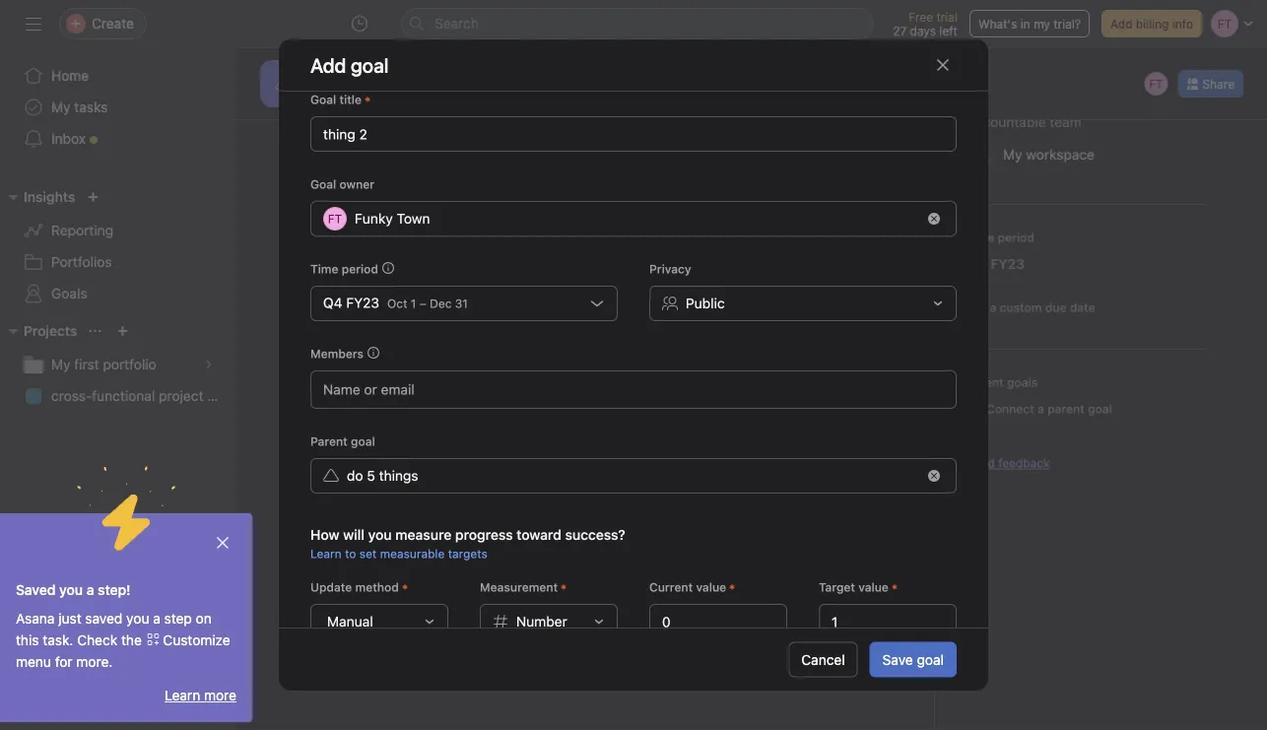 Task type: describe. For each thing, give the bounding box(es) containing it.
trial
[[936, 10, 958, 24]]

public
[[686, 295, 725, 311]]

task.
[[43, 632, 73, 648]]

due
[[1045, 301, 1067, 314]]

27
[[893, 24, 907, 37]]

add billing info
[[1110, 17, 1193, 31]]

remove image
[[928, 212, 940, 224]]

1 left /
[[337, 372, 346, 396]]

parent goal
[[310, 434, 375, 448]]

measure
[[395, 526, 452, 542]]

add goal
[[310, 53, 389, 76]]

you inside asana just saved you a step on this task. check the
[[126, 610, 149, 627]]

in
[[1021, 17, 1030, 31]]

saved you a step!
[[16, 582, 131, 598]]

a left step!
[[86, 582, 94, 598]]

/
[[350, 372, 355, 396]]

1 horizontal spatial time
[[967, 231, 995, 244]]

0 likes. click to like this task image
[[460, 87, 475, 102]]

my for my workspace goals
[[323, 62, 342, 78]]

do 5 things
[[347, 467, 418, 483]]

set a custom due date button
[[963, 298, 1100, 317]]

q4 fy23 oct 1 – dec 31
[[323, 294, 468, 310]]

set
[[968, 301, 987, 314]]

do 5 things button
[[310, 458, 957, 493]]

search
[[435, 15, 479, 32]]

to
[[345, 546, 356, 560]]

target
[[819, 580, 855, 594]]

inbox link
[[12, 123, 225, 155]]

1 / 1
[[337, 372, 369, 396]]

team
[[1050, 114, 1082, 130]]

value for target value
[[858, 580, 889, 594]]

first
[[74, 356, 99, 372]]

dec
[[430, 296, 452, 310]]

members
[[310, 346, 364, 360]]

1 horizontal spatial time period
[[967, 231, 1034, 244]]

number button
[[480, 604, 618, 639]]

saved
[[16, 582, 56, 598]]

portfolio
[[103, 356, 156, 372]]

value for current value
[[696, 580, 726, 594]]

my first portfolio
[[51, 356, 156, 372]]

share
[[1203, 77, 1235, 91]]

reporting link
[[12, 215, 225, 246]]

menu
[[16, 654, 51, 670]]

connect a parent goal button
[[958, 395, 1121, 423]]

fy23
[[346, 294, 379, 310]]

goal inside save goal button
[[917, 651, 944, 668]]

learn to set measurable targets link
[[310, 546, 488, 560]]

1 vertical spatial funky town
[[355, 210, 430, 226]]

insights element
[[0, 179, 236, 313]]

1 vertical spatial town
[[397, 210, 430, 226]]

more.
[[76, 654, 113, 670]]

update method
[[310, 580, 399, 594]]

description
[[312, 598, 397, 616]]

home
[[51, 67, 89, 84]]

goal right 1 sub-goal icon
[[351, 434, 375, 448]]

number
[[516, 613, 567, 629]]

method
[[355, 580, 399, 594]]

latest status update element
[[312, 46, 895, 210]]

projects
[[24, 323, 77, 339]]

show options image
[[432, 87, 448, 102]]

1 vertical spatial period
[[342, 262, 378, 275]]

search button
[[401, 8, 874, 39]]

1 vertical spatial time
[[310, 262, 338, 275]]

set
[[359, 546, 377, 560]]

cancel button
[[789, 642, 858, 677]]

•
[[435, 522, 441, 536]]

do 5 things
[[323, 83, 422, 106]]

required image for current value
[[726, 581, 738, 593]]

goal inside the connect a parent goal button
[[1088, 402, 1112, 416]]

status updates
[[368, 242, 477, 261]]

asana just saved you a step on this task. check the
[[16, 610, 212, 648]]

oct
[[387, 296, 407, 310]]

things
[[379, 467, 418, 483]]

my first portfolio link
[[12, 349, 225, 380]]

5
[[367, 467, 375, 483]]

goal up things
[[396, 443, 423, 459]]

thing 1 link
[[361, 486, 404, 507]]

my
[[1034, 17, 1050, 31]]

you inside how will you measure progress toward success? learn to set measurable targets
[[368, 526, 392, 542]]

do for do 5 things
[[323, 83, 346, 106]]

this
[[16, 632, 39, 648]]

home link
[[12, 60, 225, 92]]

send
[[967, 456, 995, 470]]

what's in my trial? button
[[969, 10, 1090, 37]]

31
[[455, 296, 468, 310]]

recent status updates
[[312, 242, 477, 261]]

accountable team
[[967, 114, 1082, 130]]

goals
[[51, 285, 87, 302]]

close this dialog image
[[935, 57, 951, 73]]

billing
[[1136, 17, 1169, 31]]

global element
[[0, 48, 236, 167]]

what's in my trial?
[[978, 17, 1081, 31]]

do for do 5 things
[[347, 467, 363, 483]]

cross-functional project plan
[[51, 388, 234, 404]]

update
[[310, 580, 352, 594]]

1 down things
[[398, 488, 404, 504]]

my tasks
[[51, 99, 108, 115]]

a inside button
[[990, 301, 997, 314]]

projects button
[[0, 319, 77, 343]]

my workspace goals
[[323, 62, 453, 78]]

my for my first portfolio
[[51, 356, 70, 372]]



Task type: vqa. For each thing, say whether or not it's contained in the screenshot.
first 9
no



Task type: locate. For each thing, give the bounding box(es) containing it.
1 today from the left
[[320, 299, 354, 312]]

time period down recent
[[310, 262, 378, 275]]

funky town up recent status updates
[[355, 210, 430, 226]]

town down show options icon
[[419, 149, 454, 166]]

None text field
[[819, 604, 957, 639]]

step!
[[98, 582, 131, 598]]

required image
[[362, 93, 373, 105]]

summary
[[337, 105, 402, 121]]

1 horizontal spatial you
[[126, 610, 149, 627]]

goal title
[[310, 92, 362, 106]]

Enter goal name text field
[[310, 116, 957, 151]]

my up goal title
[[323, 62, 342, 78]]

you up set
[[368, 526, 392, 542]]

trial?
[[1054, 17, 1081, 31]]

1 vertical spatial my
[[51, 99, 70, 115]]

add billing info button
[[1102, 10, 1202, 37]]

learn down how
[[310, 546, 342, 560]]

0 horizontal spatial do
[[323, 83, 346, 106]]

goals up show options icon
[[418, 62, 453, 78]]

my
[[323, 62, 342, 78], [51, 99, 70, 115], [51, 356, 70, 372]]

period up custom
[[998, 231, 1034, 244]]

value right target
[[858, 580, 889, 594]]

period
[[998, 231, 1034, 244], [342, 262, 378, 275]]

2 today from the left
[[409, 299, 442, 312]]

required image for update method
[[399, 581, 411, 593]]

1 vertical spatial goal
[[310, 177, 336, 191]]

0 vertical spatial learn
[[310, 546, 342, 560]]

0 horizontal spatial period
[[342, 262, 378, 275]]

funky down the summary
[[376, 149, 416, 166]]

1 vertical spatial do
[[347, 467, 363, 483]]

3 required image from the left
[[726, 581, 738, 593]]

time period up custom
[[967, 231, 1034, 244]]

my left tasks
[[51, 99, 70, 115]]

required image right target
[[889, 581, 901, 593]]

1 required image from the left
[[399, 581, 411, 593]]

Name or email text field
[[323, 377, 430, 401]]

0 horizontal spatial goals
[[418, 62, 453, 78]]

save goal button
[[870, 642, 957, 677]]

do down add goal
[[323, 83, 346, 106]]

0 horizontal spatial time period
[[310, 262, 378, 275]]

title
[[339, 92, 362, 106]]

1 vertical spatial time period
[[310, 262, 378, 275]]

tasks
[[74, 99, 108, 115]]

town inside latest status update element
[[419, 149, 454, 166]]

funky town link
[[376, 149, 454, 166]]

cross-
[[51, 388, 92, 404]]

connect a parent goal
[[986, 402, 1112, 416]]

0 horizontal spatial ft
[[328, 211, 342, 225]]

date
[[1070, 301, 1095, 314]]

required image for measurement
[[558, 581, 570, 593]]

2 horizontal spatial you
[[368, 526, 392, 542]]

goals up the connect in the bottom of the page
[[1007, 375, 1038, 389]]

0 vertical spatial time
[[967, 231, 995, 244]]

public button
[[649, 285, 957, 321]]

goal owner
[[310, 177, 375, 191]]

ft left share button
[[1149, 77, 1163, 91]]

parent left sub-
[[310, 434, 348, 448]]

1 horizontal spatial period
[[998, 231, 1034, 244]]

project
[[159, 388, 203, 404]]

insights button
[[0, 185, 75, 209]]

funky town down the summary
[[376, 149, 454, 166]]

required image
[[399, 581, 411, 593], [558, 581, 570, 593], [726, 581, 738, 593], [889, 581, 901, 593]]

my for my tasks
[[51, 99, 70, 115]]

ft button
[[1142, 70, 1170, 98]]

1 inside q4 fy23 oct 1 – dec 31
[[411, 296, 416, 310]]

today right oct
[[409, 299, 442, 312]]

asana
[[16, 610, 55, 627]]

0 vertical spatial goals
[[418, 62, 453, 78]]

0 horizontal spatial parent
[[310, 434, 348, 448]]

save
[[883, 651, 913, 668]]

my left first
[[51, 356, 70, 372]]

goal right save at the right of the page
[[917, 651, 944, 668]]

0 vertical spatial town
[[419, 149, 454, 166]]

measurement
[[480, 580, 558, 594]]

0 vertical spatial funky
[[376, 149, 416, 166]]

ft up recent
[[328, 211, 342, 225]]

learn left more
[[165, 687, 200, 704]]

free trial 27 days left
[[893, 10, 958, 37]]

1 right /
[[360, 372, 369, 396]]

2 required image from the left
[[558, 581, 570, 593]]

1 horizontal spatial goals
[[1007, 375, 1038, 389]]

1 horizontal spatial do
[[347, 467, 363, 483]]

a left step in the left of the page
[[153, 610, 160, 627]]

value right current
[[696, 580, 726, 594]]

0 vertical spatial my
[[323, 62, 342, 78]]

1 vertical spatial goals
[[1007, 375, 1038, 389]]

you up the
[[126, 610, 149, 627]]

close toast image
[[215, 535, 231, 551]]

parent
[[1048, 402, 1085, 416]]

2 value from the left
[[858, 580, 889, 594]]

projects element
[[0, 313, 236, 416]]

share button
[[1178, 70, 1243, 98]]

privacy
[[649, 262, 691, 275]]

cancel
[[801, 651, 845, 668]]

the
[[121, 632, 142, 648]]

0 vertical spatial do
[[323, 83, 346, 106]]

insights
[[24, 189, 75, 205]]

goal for goal owner
[[310, 177, 336, 191]]

a inside button
[[1038, 402, 1044, 416]]

you
[[368, 526, 392, 542], [59, 582, 83, 598], [126, 610, 149, 627]]

period down recent
[[342, 262, 378, 275]]

0 horizontal spatial value
[[696, 580, 726, 594]]

0 horizontal spatial learn
[[165, 687, 200, 704]]

add goal image
[[433, 443, 449, 459]]

set a custom due date
[[968, 301, 1095, 314]]

–
[[419, 296, 426, 310]]

0 vertical spatial funky town
[[376, 149, 454, 166]]

value
[[696, 580, 726, 594], [858, 580, 889, 594]]

required image for target value
[[889, 581, 901, 593]]

do inside button
[[347, 467, 363, 483]]

0 vertical spatial period
[[998, 231, 1034, 244]]

customize menu for more.
[[16, 632, 230, 670]]

days
[[910, 24, 936, 37]]

0 vertical spatial parent
[[967, 375, 1004, 389]]

1 horizontal spatial parent
[[967, 375, 1004, 389]]

my inside global element
[[51, 99, 70, 115]]

time up set
[[967, 231, 995, 244]]

workspace
[[346, 62, 415, 78]]

current value
[[649, 580, 726, 594]]

on
[[196, 610, 212, 627]]

ft inside 'button'
[[1149, 77, 1163, 91]]

2 vertical spatial my
[[51, 356, 70, 372]]

my tasks link
[[12, 92, 225, 123]]

2 vertical spatial you
[[126, 610, 149, 627]]

remove image
[[928, 469, 940, 481]]

just
[[58, 610, 81, 627]]

a right set
[[990, 301, 997, 314]]

funky town inside latest status update element
[[376, 149, 454, 166]]

1 sub-goal
[[357, 443, 423, 459]]

0 vertical spatial ft
[[1149, 77, 1163, 91]]

progress
[[455, 526, 513, 542]]

more
[[204, 687, 236, 704]]

free
[[909, 10, 933, 24]]

hide sidebar image
[[26, 16, 41, 32]]

parent for goal owner
[[310, 434, 348, 448]]

inbox
[[51, 131, 86, 147]]

left
[[939, 24, 958, 37]]

target value
[[819, 580, 889, 594]]

funky down 'owner'
[[355, 210, 393, 226]]

required image down learn to set measurable targets link
[[399, 581, 411, 593]]

0 horizontal spatial today
[[320, 299, 354, 312]]

4 required image from the left
[[889, 581, 901, 593]]

1 goal from the top
[[310, 92, 336, 106]]

check
[[77, 632, 117, 648]]

what's
[[978, 17, 1017, 31]]

thing
[[361, 488, 394, 504]]

1 right 1 sub-goal icon
[[357, 443, 363, 459]]

None text field
[[649, 604, 787, 639]]

1 horizontal spatial ft
[[1149, 77, 1163, 91]]

1 vertical spatial ft
[[328, 211, 342, 225]]

search list box
[[401, 8, 874, 39]]

1 horizontal spatial value
[[858, 580, 889, 594]]

funky inside latest status update element
[[376, 149, 416, 166]]

time down recent
[[310, 262, 338, 275]]

customize
[[163, 632, 230, 648]]

0 vertical spatial you
[[368, 526, 392, 542]]

goal right parent
[[1088, 402, 1112, 416]]

0 vertical spatial goal
[[310, 92, 336, 106]]

2 goal from the top
[[310, 177, 336, 191]]

current
[[649, 580, 693, 594]]

plan
[[207, 388, 234, 404]]

custom
[[1000, 301, 1042, 314]]

parent for description
[[967, 375, 1004, 389]]

today up members
[[320, 299, 354, 312]]

1 left the –
[[411, 296, 416, 310]]

time
[[967, 231, 995, 244], [310, 262, 338, 275]]

feedback
[[998, 456, 1050, 470]]

portfolios
[[51, 254, 112, 270]]

a left parent
[[1038, 402, 1044, 416]]

0 vertical spatial time period
[[967, 231, 1034, 244]]

targets
[[448, 546, 488, 560]]

1 sub-goal image
[[331, 443, 347, 459]]

0 horizontal spatial you
[[59, 582, 83, 598]]

manual
[[327, 613, 373, 629]]

accountable
[[967, 114, 1046, 130]]

my inside projects element
[[51, 356, 70, 372]]

goal for goal title
[[310, 92, 336, 106]]

1 horizontal spatial today
[[409, 299, 442, 312]]

1 vertical spatial learn
[[165, 687, 200, 704]]

parent up the connect in the bottom of the page
[[967, 375, 1004, 389]]

for
[[55, 654, 73, 670]]

1 horizontal spatial learn
[[310, 546, 342, 560]]

how
[[310, 526, 339, 542]]

goal left title at the top left
[[310, 92, 336, 106]]

goals link
[[12, 278, 225, 309]]

1 vertical spatial funky
[[355, 210, 393, 226]]

reporting
[[51, 222, 113, 238]]

0 horizontal spatial time
[[310, 262, 338, 275]]

owner
[[339, 177, 375, 191]]

measurable
[[380, 546, 445, 560]]

town up "status updates"
[[397, 210, 430, 226]]

1 vertical spatial you
[[59, 582, 83, 598]]

required image up number dropdown button
[[558, 581, 570, 593]]

you up just
[[59, 582, 83, 598]]

do left 5
[[347, 467, 363, 483]]

cross-functional project plan link
[[12, 380, 234, 412]]

a inside asana just saved you a step on this task. check the
[[153, 610, 160, 627]]

connect
[[986, 402, 1034, 416]]

goal left 'owner'
[[310, 177, 336, 191]]

5 things
[[351, 83, 422, 106]]

learn inside how will you measure progress toward success? learn to set measurable targets
[[310, 546, 342, 560]]

1 vertical spatial parent
[[310, 434, 348, 448]]

learn
[[310, 546, 342, 560], [165, 687, 200, 704]]

1 value from the left
[[696, 580, 726, 594]]

ft
[[1149, 77, 1163, 91], [328, 211, 342, 225]]

required image right current
[[726, 581, 738, 593]]



